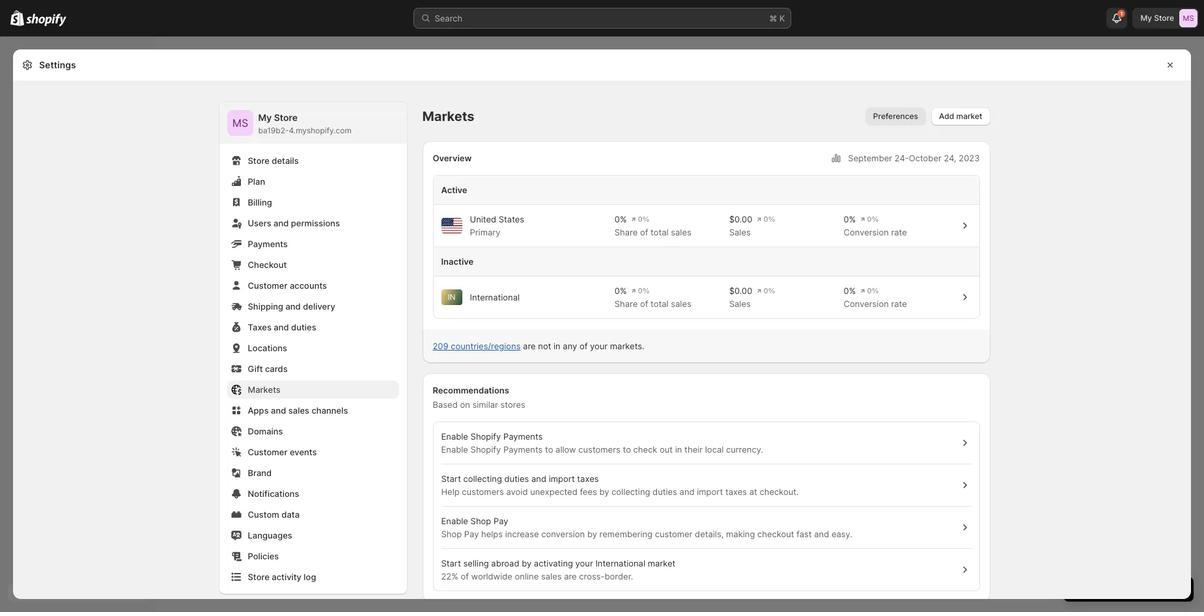 Task type: describe. For each thing, give the bounding box(es) containing it.
worldwide
[[471, 572, 512, 582]]

recommendations
[[433, 386, 509, 396]]

shop settings menu element
[[219, 102, 407, 595]]

1 shopify from the top
[[471, 432, 501, 442]]

shipping and delivery link
[[227, 298, 399, 316]]

1 vertical spatial pay
[[464, 529, 479, 540]]

$0.00 for inactive
[[729, 286, 752, 296]]

and right taxes
[[274, 322, 289, 333]]

markets link
[[227, 381, 399, 399]]

conversion for inactive
[[844, 299, 889, 309]]

customer for customer events
[[248, 447, 287, 458]]

1 horizontal spatial markets
[[422, 109, 474, 124]]

my for my store ba19b2-4.myshopify.com
[[258, 112, 272, 123]]

total for inactive
[[651, 299, 669, 309]]

increase
[[505, 529, 539, 540]]

0 horizontal spatial collecting
[[463, 474, 502, 484]]

0% for change in conversion rate icon
[[844, 286, 856, 296]]

2 shopify from the top
[[471, 445, 501, 455]]

on
[[460, 400, 470, 410]]

activating
[[534, 559, 573, 569]]

1 vertical spatial payments
[[503, 432, 543, 442]]

add market button
[[931, 107, 990, 126]]

1
[[1120, 10, 1123, 17]]

2023
[[959, 153, 980, 163]]

market inside start selling abroad by activating your international market 22% of worldwide online sales are cross-border.
[[648, 559, 675, 569]]

shipping and delivery
[[248, 302, 335, 312]]

rate for inactive
[[891, 299, 907, 309]]

september
[[848, 153, 892, 163]]

permissions
[[291, 218, 340, 229]]

unexpected
[[530, 487, 577, 498]]

2 horizontal spatial duties
[[653, 487, 677, 498]]

brand link
[[227, 464, 399, 483]]

store down policies
[[248, 572, 269, 583]]

locations link
[[227, 339, 399, 358]]

activity
[[272, 572, 301, 583]]

total for active
[[651, 227, 669, 238]]

apps and sales channels
[[248, 406, 348, 416]]

making
[[726, 529, 755, 540]]

1 vertical spatial taxes
[[725, 487, 747, 498]]

change in conversion rate image
[[861, 214, 879, 225]]

locations
[[248, 343, 287, 354]]

custom
[[248, 510, 279, 520]]

gift cards link
[[227, 360, 399, 378]]

markets inside shop settings menu element
[[248, 385, 281, 395]]

0 vertical spatial in
[[554, 341, 561, 352]]

start for start selling abroad by activating your international market 22% of worldwide online sales are cross-border.
[[441, 559, 461, 569]]

local
[[705, 445, 724, 455]]

users
[[248, 218, 271, 229]]

shipping
[[248, 302, 283, 312]]

store details link
[[227, 152, 399, 170]]

october
[[909, 153, 942, 163]]

⌘ k
[[769, 13, 785, 23]]

in
[[448, 292, 456, 302]]

of down change in share of total sales image
[[640, 227, 648, 238]]

similar
[[472, 400, 498, 410]]

my store ba19b2-4.myshopify.com
[[258, 112, 352, 135]]

apps and sales channels link
[[227, 402, 399, 420]]

details
[[272, 156, 299, 166]]

border.
[[605, 572, 633, 582]]

and up the unexpected
[[531, 474, 546, 484]]

policies
[[248, 552, 279, 562]]

billing
[[248, 197, 272, 208]]

by inside start collecting duties and import taxes help customers avoid unexpected fees by collecting duties and import taxes at checkout.
[[599, 487, 609, 498]]

details,
[[695, 529, 724, 540]]

checkout link
[[227, 256, 399, 274]]

data
[[281, 510, 300, 520]]

share of total sales for inactive
[[615, 299, 691, 309]]

ba19b2-
[[258, 126, 289, 135]]

taxes
[[248, 322, 271, 333]]

enable shopify payments enable shopify payments to allow customers to check out in their local currency.
[[441, 432, 763, 455]]

preferences link
[[865, 107, 926, 126]]

payments inside shop settings menu element
[[248, 239, 288, 249]]

notifications
[[248, 489, 299, 499]]

conversion for active
[[844, 227, 889, 238]]

enable for enable shopify payments enable shopify payments to allow customers to check out in their local currency.
[[441, 432, 468, 442]]

$0.00 for active
[[729, 214, 752, 225]]

remembering
[[599, 529, 653, 540]]

0 horizontal spatial are
[[523, 341, 536, 352]]

store up plan
[[248, 156, 269, 166]]

custom data link
[[227, 506, 399, 524]]

cross-
[[579, 572, 605, 582]]

209
[[433, 341, 448, 352]]

add
[[939, 111, 954, 121]]

active
[[441, 185, 467, 195]]

conversion
[[541, 529, 585, 540]]

users and permissions
[[248, 218, 340, 229]]

change in share of total sales image
[[632, 286, 650, 296]]

store activity log
[[248, 572, 316, 583]]

plan link
[[227, 173, 399, 191]]

customer accounts link
[[227, 277, 399, 295]]

4.myshopify.com
[[289, 126, 352, 135]]

store left my store image
[[1154, 13, 1174, 23]]

⌘
[[769, 13, 777, 23]]

0 horizontal spatial taxes
[[577, 474, 599, 484]]

united states primary
[[470, 214, 524, 238]]

2 enable from the top
[[441, 445, 468, 455]]

primary
[[470, 227, 501, 238]]

1 horizontal spatial shopify image
[[26, 13, 67, 27]]

check
[[633, 445, 657, 455]]

customers inside start collecting duties and import taxes help customers avoid unexpected fees by collecting duties and import taxes at checkout.
[[462, 487, 504, 498]]

ms button
[[227, 110, 253, 136]]

customer for customer accounts
[[248, 281, 287, 291]]

share for inactive
[[615, 299, 638, 309]]

start collecting duties and import taxes help customers avoid unexpected fees by collecting duties and import taxes at checkout.
[[441, 474, 799, 498]]

domains
[[248, 427, 283, 437]]

and down customer accounts
[[286, 302, 301, 312]]

currency.
[[726, 445, 763, 455]]

fast
[[797, 529, 812, 540]]

1 horizontal spatial import
[[697, 487, 723, 498]]

conversion rate for active
[[844, 227, 907, 238]]

settings dialog
[[13, 49, 1191, 613]]

your inside start selling abroad by activating your international market 22% of worldwide online sales are cross-border.
[[575, 559, 593, 569]]

add market
[[939, 111, 982, 121]]

search
[[435, 13, 463, 23]]

1 button
[[1107, 8, 1128, 29]]

sales for inactive
[[729, 299, 751, 309]]

market inside button
[[956, 111, 982, 121]]

gift cards
[[248, 364, 288, 374]]

domains link
[[227, 423, 399, 441]]

2 to from the left
[[623, 445, 631, 455]]



Task type: vqa. For each thing, say whether or not it's contained in the screenshot.
'Gift cards'
yes



Task type: locate. For each thing, give the bounding box(es) containing it.
duties for collecting
[[504, 474, 529, 484]]

2 share from the top
[[615, 299, 638, 309]]

of right 22%
[[461, 572, 469, 582]]

0 vertical spatial my
[[1141, 13, 1152, 23]]

1 vertical spatial markets
[[248, 385, 281, 395]]

rate
[[891, 227, 907, 238], [891, 299, 907, 309]]

share down change in share of total sales image
[[615, 227, 638, 238]]

1 vertical spatial customers
[[462, 487, 504, 498]]

0 horizontal spatial international
[[470, 292, 520, 303]]

enable
[[441, 432, 468, 442], [441, 445, 468, 455], [441, 516, 468, 527]]

to
[[545, 445, 553, 455], [623, 445, 631, 455]]

0% for change in conversion rate image
[[844, 214, 856, 225]]

abroad
[[491, 559, 519, 569]]

share of total sales
[[615, 227, 691, 238], [615, 299, 691, 309]]

customer down domains on the bottom of page
[[248, 447, 287, 458]]

of down change in share of total sales icon
[[640, 299, 648, 309]]

2 conversion rate from the top
[[844, 299, 907, 309]]

store up ba19b2-
[[274, 112, 298, 123]]

0 vertical spatial are
[[523, 341, 536, 352]]

customers right allow
[[578, 445, 620, 455]]

0 horizontal spatial in
[[554, 341, 561, 352]]

cards
[[265, 364, 288, 374]]

my store
[[1141, 13, 1174, 23]]

1 change in sales image from the top
[[758, 214, 775, 225]]

events
[[290, 447, 317, 458]]

collecting up the enable shop pay shop pay helps increase conversion by remembering customer details, making checkout fast and easy.
[[612, 487, 650, 498]]

shop left helps
[[441, 529, 462, 540]]

change in sales image for active
[[758, 214, 775, 225]]

0 vertical spatial markets
[[422, 109, 474, 124]]

out
[[660, 445, 673, 455]]

0 vertical spatial start
[[441, 474, 461, 484]]

24,
[[944, 153, 956, 163]]

start selling abroad by activating your international market 22% of worldwide online sales are cross-border.
[[441, 559, 675, 582]]

avoid
[[506, 487, 528, 498]]

1 to from the left
[[545, 445, 553, 455]]

2 vertical spatial by
[[522, 559, 532, 569]]

conversion down change in conversion rate image
[[844, 227, 889, 238]]

import up the unexpected
[[549, 474, 575, 484]]

any
[[563, 341, 577, 352]]

selling
[[463, 559, 489, 569]]

taxes
[[577, 474, 599, 484], [725, 487, 747, 498]]

in right the out
[[675, 445, 682, 455]]

1 vertical spatial import
[[697, 487, 723, 498]]

recommendations based on similar stores
[[433, 386, 525, 410]]

0 horizontal spatial pay
[[464, 529, 479, 540]]

sales inside start selling abroad by activating your international market 22% of worldwide online sales are cross-border.
[[541, 572, 562, 582]]

1 vertical spatial in
[[675, 445, 682, 455]]

my store image
[[227, 110, 253, 136]]

duties for and
[[291, 322, 316, 333]]

1 vertical spatial $0.00
[[729, 286, 752, 296]]

market down customer
[[648, 559, 675, 569]]

fees
[[580, 487, 597, 498]]

1 share from the top
[[615, 227, 638, 238]]

0 vertical spatial total
[[651, 227, 669, 238]]

1 vertical spatial rate
[[891, 299, 907, 309]]

payments down stores
[[503, 432, 543, 442]]

0 vertical spatial customers
[[578, 445, 620, 455]]

1 vertical spatial shopify
[[471, 445, 501, 455]]

shopify image
[[10, 10, 24, 26], [26, 13, 67, 27]]

brand
[[248, 468, 272, 479]]

2 $0.00 from the top
[[729, 286, 752, 296]]

are left not
[[523, 341, 536, 352]]

by right conversion
[[587, 529, 597, 540]]

collecting
[[463, 474, 502, 484], [612, 487, 650, 498]]

collecting up helps
[[463, 474, 502, 484]]

0 vertical spatial shop
[[471, 516, 491, 527]]

conversion rate down change in conversion rate image
[[844, 227, 907, 238]]

inactive
[[441, 257, 474, 267]]

to left allow
[[545, 445, 553, 455]]

change in sales image for inactive
[[758, 286, 775, 296]]

0 vertical spatial collecting
[[463, 474, 502, 484]]

easy.
[[832, 529, 852, 540]]

start up "help"
[[441, 474, 461, 484]]

0 vertical spatial shopify
[[471, 432, 501, 442]]

enable down based
[[441, 432, 468, 442]]

share of total sales down change in share of total sales icon
[[615, 299, 691, 309]]

share down change in share of total sales icon
[[615, 299, 638, 309]]

0 horizontal spatial customers
[[462, 487, 504, 498]]

of inside start selling abroad by activating your international market 22% of worldwide online sales are cross-border.
[[461, 572, 469, 582]]

1 total from the top
[[651, 227, 669, 238]]

24-
[[895, 153, 909, 163]]

0 horizontal spatial market
[[648, 559, 675, 569]]

share for active
[[615, 227, 638, 238]]

0 vertical spatial your
[[590, 341, 608, 352]]

share of total sales for active
[[615, 227, 691, 238]]

1 vertical spatial total
[[651, 299, 669, 309]]

rate for active
[[891, 227, 907, 238]]

store
[[1154, 13, 1174, 23], [274, 112, 298, 123], [248, 156, 269, 166], [248, 572, 269, 583]]

1 conversion from the top
[[844, 227, 889, 238]]

start inside start selling abroad by activating your international market 22% of worldwide online sales are cross-border.
[[441, 559, 461, 569]]

1 vertical spatial share of total sales
[[615, 299, 691, 309]]

1 vertical spatial duties
[[504, 474, 529, 484]]

your left markets.
[[590, 341, 608, 352]]

enable inside the enable shop pay shop pay helps increase conversion by remembering customer details, making checkout fast and easy.
[[441, 516, 468, 527]]

united
[[470, 214, 496, 225]]

by inside start selling abroad by activating your international market 22% of worldwide online sales are cross-border.
[[522, 559, 532, 569]]

change in share of total sales image
[[632, 214, 650, 225]]

1 vertical spatial my
[[258, 112, 272, 123]]

customers inside enable shopify payments enable shopify payments to allow customers to check out in their local currency.
[[578, 445, 620, 455]]

countries/regions
[[451, 341, 521, 352]]

online
[[515, 572, 539, 582]]

1 horizontal spatial in
[[675, 445, 682, 455]]

1 vertical spatial sales
[[729, 299, 751, 309]]

1 horizontal spatial shop
[[471, 516, 491, 527]]

import
[[549, 474, 575, 484], [697, 487, 723, 498]]

markets up overview
[[422, 109, 474, 124]]

conversion
[[844, 227, 889, 238], [844, 299, 889, 309]]

channels
[[312, 406, 348, 416]]

states
[[499, 214, 524, 225]]

1 start from the top
[[441, 474, 461, 484]]

pay
[[494, 516, 508, 527], [464, 529, 479, 540]]

customer
[[248, 281, 287, 291], [248, 447, 287, 458]]

2 horizontal spatial by
[[599, 487, 609, 498]]

and right fast
[[814, 529, 829, 540]]

my store image
[[1179, 9, 1198, 27]]

1 vertical spatial conversion
[[844, 299, 889, 309]]

plan
[[248, 176, 265, 187]]

taxes up fees
[[577, 474, 599, 484]]

enable shop pay shop pay helps increase conversion by remembering customer details, making checkout fast and easy.
[[441, 516, 852, 540]]

2 conversion from the top
[[844, 299, 889, 309]]

2 customer from the top
[[248, 447, 287, 458]]

payments up checkout at the left top
[[248, 239, 288, 249]]

2 start from the top
[[441, 559, 461, 569]]

1 sales from the top
[[729, 227, 751, 238]]

sales
[[729, 227, 751, 238], [729, 299, 751, 309]]

2 vertical spatial enable
[[441, 516, 468, 527]]

1 horizontal spatial by
[[587, 529, 597, 540]]

conversion down change in conversion rate icon
[[844, 299, 889, 309]]

duties down shipping and delivery link
[[291, 322, 316, 333]]

payments link
[[227, 235, 399, 253]]

not
[[538, 341, 551, 352]]

conversion rate down change in conversion rate icon
[[844, 299, 907, 309]]

customers
[[578, 445, 620, 455], [462, 487, 504, 498]]

market
[[956, 111, 982, 121], [648, 559, 675, 569]]

2 vertical spatial payments
[[503, 445, 543, 455]]

my right 1
[[1141, 13, 1152, 23]]

customer
[[655, 529, 693, 540]]

0 vertical spatial $0.00
[[729, 214, 752, 225]]

1 $0.00 from the top
[[729, 214, 752, 225]]

my for my store
[[1141, 13, 1152, 23]]

1 vertical spatial your
[[575, 559, 593, 569]]

and down their on the right of page
[[680, 487, 695, 498]]

2 share of total sales from the top
[[615, 299, 691, 309]]

1 vertical spatial are
[[564, 572, 577, 582]]

duties up the enable shop pay shop pay helps increase conversion by remembering customer details, making checkout fast and easy.
[[653, 487, 677, 498]]

international up border.
[[595, 559, 645, 569]]

enable down "help"
[[441, 516, 468, 527]]

apps
[[248, 406, 269, 416]]

shop
[[471, 516, 491, 527], [441, 529, 462, 540]]

market right add
[[956, 111, 982, 121]]

by right fees
[[599, 487, 609, 498]]

customer events
[[248, 447, 317, 458]]

1 vertical spatial by
[[587, 529, 597, 540]]

help
[[441, 487, 460, 498]]

and inside the enable shop pay shop pay helps increase conversion by remembering customer details, making checkout fast and easy.
[[814, 529, 829, 540]]

1 vertical spatial share
[[615, 299, 638, 309]]

0 horizontal spatial shopify image
[[10, 10, 24, 26]]

customer down checkout at the left top
[[248, 281, 287, 291]]

conversion rate for inactive
[[844, 299, 907, 309]]

and right apps
[[271, 406, 286, 416]]

1 vertical spatial change in sales image
[[758, 286, 775, 296]]

customers right "help"
[[462, 487, 504, 498]]

0 horizontal spatial to
[[545, 445, 553, 455]]

1 conversion rate from the top
[[844, 227, 907, 238]]

1 horizontal spatial my
[[1141, 13, 1152, 23]]

of right any
[[580, 341, 588, 352]]

2 vertical spatial duties
[[653, 487, 677, 498]]

enable for enable shop pay shop pay helps increase conversion by remembering customer details, making checkout fast and easy.
[[441, 516, 468, 527]]

0% left change in share of total sales icon
[[615, 286, 627, 296]]

customer events link
[[227, 443, 399, 462]]

duties up avoid
[[504, 474, 529, 484]]

start up 22%
[[441, 559, 461, 569]]

0 vertical spatial taxes
[[577, 474, 599, 484]]

1 horizontal spatial duties
[[504, 474, 529, 484]]

0% left change in conversion rate image
[[844, 214, 856, 225]]

22%
[[441, 572, 458, 582]]

share of total sales down change in share of total sales image
[[615, 227, 691, 238]]

my up ba19b2-
[[258, 112, 272, 123]]

start inside start collecting duties and import taxes help customers avoid unexpected fees by collecting duties and import taxes at checkout.
[[441, 474, 461, 484]]

0 horizontal spatial import
[[549, 474, 575, 484]]

sales inside shop settings menu element
[[288, 406, 309, 416]]

stores
[[500, 400, 525, 410]]

1 vertical spatial collecting
[[612, 487, 650, 498]]

checkout
[[248, 260, 287, 270]]

0 vertical spatial change in sales image
[[758, 214, 775, 225]]

markets down gift cards
[[248, 385, 281, 395]]

0 vertical spatial import
[[549, 474, 575, 484]]

1 share of total sales from the top
[[615, 227, 691, 238]]

0 vertical spatial sales
[[729, 227, 751, 238]]

2 sales from the top
[[729, 299, 751, 309]]

1 horizontal spatial collecting
[[612, 487, 650, 498]]

notifications link
[[227, 485, 399, 503]]

taxes and duties link
[[227, 318, 399, 337]]

1 vertical spatial shop
[[441, 529, 462, 540]]

0 vertical spatial customer
[[248, 281, 287, 291]]

pay up helps
[[494, 516, 508, 527]]

0% for change in share of total sales image
[[615, 214, 627, 225]]

allow
[[556, 445, 576, 455]]

0 vertical spatial international
[[470, 292, 520, 303]]

settings
[[39, 59, 76, 70]]

0 vertical spatial pay
[[494, 516, 508, 527]]

1 vertical spatial international
[[595, 559, 645, 569]]

at
[[749, 487, 757, 498]]

international inside start selling abroad by activating your international market 22% of worldwide online sales are cross-border.
[[595, 559, 645, 569]]

are down activating
[[564, 572, 577, 582]]

0% left change in share of total sales image
[[615, 214, 627, 225]]

and right users
[[274, 218, 289, 229]]

by up online
[[522, 559, 532, 569]]

0 vertical spatial market
[[956, 111, 982, 121]]

are
[[523, 341, 536, 352], [564, 572, 577, 582]]

are inside start selling abroad by activating your international market 22% of worldwide online sales are cross-border.
[[564, 572, 577, 582]]

store inside my store ba19b2-4.myshopify.com
[[274, 112, 298, 123]]

1 customer from the top
[[248, 281, 287, 291]]

1 horizontal spatial taxes
[[725, 487, 747, 498]]

payments up avoid
[[503, 445, 543, 455]]

taxes and duties
[[248, 322, 316, 333]]

1 horizontal spatial pay
[[494, 516, 508, 527]]

1 rate from the top
[[891, 227, 907, 238]]

1 horizontal spatial are
[[564, 572, 577, 582]]

2 change in sales image from the top
[[758, 286, 775, 296]]

0 horizontal spatial markets
[[248, 385, 281, 395]]

1 vertical spatial customer
[[248, 447, 287, 458]]

preferences
[[873, 111, 918, 121]]

custom data
[[248, 510, 300, 520]]

0% for change in share of total sales icon
[[615, 286, 627, 296]]

2 total from the top
[[651, 299, 669, 309]]

your up cross-
[[575, 559, 593, 569]]

dialog
[[1196, 49, 1204, 600]]

international right the in
[[470, 292, 520, 303]]

languages link
[[227, 527, 399, 545]]

to left check at the bottom right of the page
[[623, 445, 631, 455]]

1 horizontal spatial international
[[595, 559, 645, 569]]

1 vertical spatial start
[[441, 559, 461, 569]]

0 horizontal spatial by
[[522, 559, 532, 569]]

duties inside shop settings menu element
[[291, 322, 316, 333]]

1 vertical spatial conversion rate
[[844, 299, 907, 309]]

1 vertical spatial enable
[[441, 445, 468, 455]]

0 vertical spatial conversion rate
[[844, 227, 907, 238]]

sales for active
[[729, 227, 751, 238]]

209 countries/regions link
[[433, 341, 521, 352]]

0 vertical spatial conversion
[[844, 227, 889, 238]]

in right not
[[554, 341, 561, 352]]

by inside the enable shop pay shop pay helps increase conversion by remembering customer details, making checkout fast and easy.
[[587, 529, 597, 540]]

duties
[[291, 322, 316, 333], [504, 474, 529, 484], [653, 487, 677, 498]]

shopify
[[471, 432, 501, 442], [471, 445, 501, 455]]

1 horizontal spatial customers
[[578, 445, 620, 455]]

209 countries/regions are not in any of your markets.
[[433, 341, 644, 352]]

change in sales image
[[758, 214, 775, 225], [758, 286, 775, 296]]

change in conversion rate image
[[861, 286, 879, 296]]

0 horizontal spatial duties
[[291, 322, 316, 333]]

my inside my store ba19b2-4.myshopify.com
[[258, 112, 272, 123]]

shop up helps
[[471, 516, 491, 527]]

import up details,
[[697, 487, 723, 498]]

1 horizontal spatial to
[[623, 445, 631, 455]]

taxes left at
[[725, 487, 747, 498]]

1 horizontal spatial market
[[956, 111, 982, 121]]

start for start collecting duties and import taxes help customers avoid unexpected fees by collecting duties and import taxes at checkout.
[[441, 474, 461, 484]]

0 vertical spatial rate
[[891, 227, 907, 238]]

accounts
[[290, 281, 327, 291]]

in inside enable shopify payments enable shopify payments to allow customers to check out in their local currency.
[[675, 445, 682, 455]]

0 horizontal spatial shop
[[441, 529, 462, 540]]

conversion rate
[[844, 227, 907, 238], [844, 299, 907, 309]]

languages
[[248, 531, 292, 541]]

0 vertical spatial share of total sales
[[615, 227, 691, 238]]

3 enable from the top
[[441, 516, 468, 527]]

checkout.
[[760, 487, 799, 498]]

0 vertical spatial by
[[599, 487, 609, 498]]

0% left change in conversion rate icon
[[844, 286, 856, 296]]

my
[[1141, 13, 1152, 23], [258, 112, 272, 123]]

pay left helps
[[464, 529, 479, 540]]

0 vertical spatial enable
[[441, 432, 468, 442]]

0 vertical spatial duties
[[291, 322, 316, 333]]

0 vertical spatial payments
[[248, 239, 288, 249]]

1 vertical spatial market
[[648, 559, 675, 569]]

0 vertical spatial share
[[615, 227, 638, 238]]

1 enable from the top
[[441, 432, 468, 442]]

2 rate from the top
[[891, 299, 907, 309]]

overview
[[433, 153, 472, 163]]

checkout
[[757, 529, 794, 540]]

0 horizontal spatial my
[[258, 112, 272, 123]]

log
[[304, 572, 316, 583]]

enable up "help"
[[441, 445, 468, 455]]



